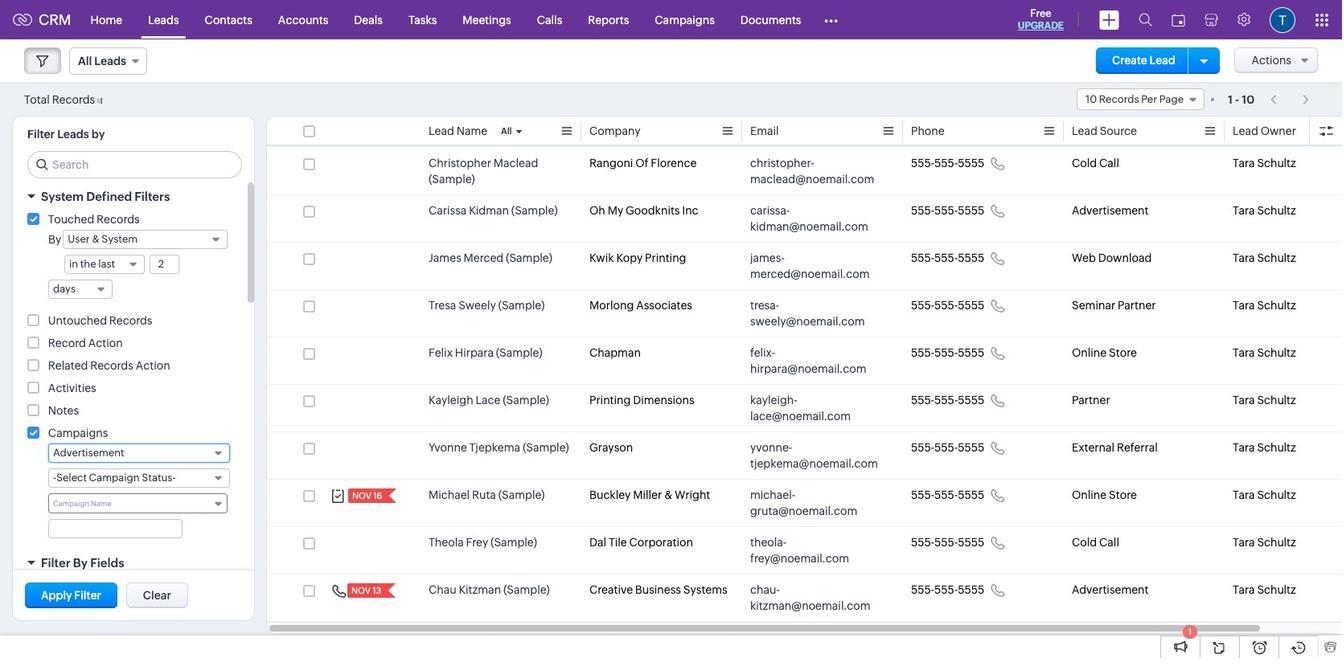 Task type: locate. For each thing, give the bounding box(es) containing it.
maclead@noemail.com
[[750, 173, 875, 186]]

filter right the apply
[[74, 589, 101, 602]]

tara schultz for michael- gruta@noemail.com
[[1233, 489, 1296, 502]]

10 schultz from the top
[[1257, 584, 1296, 597]]

deals
[[354, 13, 383, 26]]

create menu element
[[1090, 0, 1129, 39]]

2 cold call from the top
[[1072, 536, 1119, 549]]

advertisement for creative business systems
[[1072, 584, 1149, 597]]

user & system
[[68, 233, 138, 245]]

9 5555 from the top
[[958, 536, 985, 549]]

2 store from the top
[[1109, 489, 1137, 502]]

store down external referral
[[1109, 489, 1137, 502]]

schultz for felix- hirpara@noemail.com
[[1257, 347, 1296, 359]]

online store
[[1072, 347, 1137, 359], [1072, 489, 1137, 502]]

all
[[78, 55, 92, 68], [501, 126, 512, 136]]

1 tara schultz from the top
[[1233, 157, 1296, 170]]

leads left by
[[57, 128, 89, 141]]

(sample) inside yvonne tjepkema (sample) link
[[523, 442, 569, 454]]

yvonne tjepkema (sample) link
[[429, 440, 569, 456]]

leads inside field
[[94, 55, 126, 68]]

1 horizontal spatial all
[[501, 126, 512, 136]]

1 store from the top
[[1109, 347, 1137, 359]]

555-555-5555 for yvonne- tjepkema@noemail.com
[[911, 442, 985, 454]]

7 tara from the top
[[1233, 442, 1255, 454]]

2 cold from the top
[[1072, 536, 1097, 549]]

schultz for michael- gruta@noemail.com
[[1257, 489, 1296, 502]]

systems
[[683, 584, 728, 597]]

goodknits
[[626, 204, 680, 217]]

referral
[[1117, 442, 1158, 454]]

records down the defined
[[97, 213, 140, 226]]

1 vertical spatial online
[[1072, 489, 1107, 502]]

web download
[[1072, 252, 1152, 265]]

2 horizontal spatial leads
[[148, 13, 179, 26]]

1 horizontal spatial 1
[[1228, 93, 1233, 106]]

3 tara from the top
[[1233, 252, 1255, 265]]

1 for 1 - 10
[[1228, 93, 1233, 106]]

1 vertical spatial cold
[[1072, 536, 1097, 549]]

1 vertical spatial store
[[1109, 489, 1137, 502]]

1 online from the top
[[1072, 347, 1107, 359]]

0 vertical spatial action
[[88, 337, 123, 350]]

8 5555 from the top
[[958, 489, 985, 502]]

tara for chau- kitzman@noemail.com
[[1233, 584, 1255, 597]]

fields
[[90, 557, 124, 570]]

printing right the kopy
[[645, 252, 686, 265]]

5 tara from the top
[[1233, 347, 1255, 359]]

8 schultz from the top
[[1257, 489, 1296, 502]]

& inside field
[[92, 233, 100, 245]]

filters
[[135, 190, 170, 203]]

lace@noemail.com
[[750, 410, 851, 423]]

1 horizontal spatial by
[[73, 557, 88, 570]]

5555 for michael- gruta@noemail.com
[[958, 489, 985, 502]]

0 vertical spatial cold call
[[1072, 157, 1119, 170]]

michael ruta (sample)
[[429, 489, 545, 502]]

by inside dropdown button
[[73, 557, 88, 570]]

8 tara schultz from the top
[[1233, 489, 1296, 502]]

in
[[69, 258, 78, 270]]

by left fields
[[73, 557, 88, 570]]

documents link
[[728, 0, 814, 39]]

filter
[[27, 128, 55, 141], [41, 557, 70, 570], [74, 589, 101, 602]]

advertisement
[[1072, 204, 1149, 217], [53, 447, 124, 459], [1072, 584, 1149, 597]]

tresa
[[429, 299, 456, 312]]

2 online from the top
[[1072, 489, 1107, 502]]

lead for lead source
[[1072, 125, 1098, 138]]

tresa sweely (sample) link
[[429, 298, 545, 314]]

schultz for james- merced@noemail.com
[[1257, 252, 1296, 265]]

actions
[[1252, 54, 1292, 67]]

0 horizontal spatial all
[[78, 55, 92, 68]]

related records action
[[48, 359, 170, 372]]

ruta
[[472, 489, 496, 502]]

meetings
[[463, 13, 511, 26]]

kitzman@noemail.com
[[750, 600, 871, 613]]

5 schultz from the top
[[1257, 347, 1296, 359]]

0 horizontal spatial system
[[41, 190, 84, 203]]

records down 'record action'
[[90, 359, 133, 372]]

1 vertical spatial printing
[[589, 394, 631, 407]]

tara schultz for kayleigh- lace@noemail.com
[[1233, 394, 1296, 407]]

my
[[608, 204, 623, 217]]

0 vertical spatial leads
[[148, 13, 179, 26]]

james-
[[750, 252, 785, 265]]

0 horizontal spatial 1
[[1188, 627, 1192, 637]]

0 vertical spatial 1
[[1228, 93, 1233, 106]]

felix
[[429, 347, 453, 359]]

printing
[[645, 252, 686, 265], [589, 394, 631, 407]]

555-555-5555 for felix- hirpara@noemail.com
[[911, 347, 985, 359]]

2 vertical spatial leads
[[57, 128, 89, 141]]

8 555-555-5555 from the top
[[911, 489, 985, 502]]

1 vertical spatial 1
[[1188, 627, 1192, 637]]

5 5555 from the top
[[958, 347, 985, 359]]

kayleigh
[[429, 394, 473, 407]]

by left user
[[48, 233, 61, 246]]

rangoni of florence
[[589, 157, 697, 170]]

cold for christopher- maclead@noemail.com
[[1072, 157, 1097, 170]]

felix hirpara (sample) link
[[429, 345, 542, 361]]

morlong
[[589, 299, 634, 312]]

0 vertical spatial advertisement
[[1072, 204, 1149, 217]]

(sample) inside chau kitzman (sample) link
[[503, 584, 550, 597]]

0 vertical spatial call
[[1099, 157, 1119, 170]]

frey@noemail.com
[[750, 552, 849, 565]]

leads up loading "icon" at the top of the page
[[94, 55, 126, 68]]

(sample) right the 'merced'
[[506, 252, 552, 265]]

1 vertical spatial partner
[[1072, 394, 1110, 407]]

(sample) right sweely
[[498, 299, 545, 312]]

4 5555 from the top
[[958, 299, 985, 312]]

1 5555 from the top
[[958, 157, 985, 170]]

2 schultz from the top
[[1257, 204, 1296, 217]]

calendar image
[[1172, 13, 1185, 26]]

1 vertical spatial system
[[102, 233, 138, 245]]

555-555-5555 for james- merced@noemail.com
[[911, 252, 985, 265]]

lead name
[[429, 125, 487, 138]]

555-555-5555 for theola- frey@noemail.com
[[911, 536, 985, 549]]

1 horizontal spatial campaigns
[[655, 13, 715, 26]]

leads for all leads
[[94, 55, 126, 68]]

9 tara from the top
[[1233, 536, 1255, 549]]

online store down external referral
[[1072, 489, 1137, 502]]

partner right seminar
[[1118, 299, 1156, 312]]

clear
[[143, 589, 171, 602]]

filter down total
[[27, 128, 55, 141]]

system up last
[[102, 233, 138, 245]]

all inside field
[[78, 55, 92, 68]]

10 tara schultz from the top
[[1233, 584, 1296, 597]]

10 555-555-5555 from the top
[[911, 584, 985, 597]]

1 vertical spatial action
[[136, 359, 170, 372]]

7 schultz from the top
[[1257, 442, 1296, 454]]

filter up the apply
[[41, 557, 70, 570]]

555-555-5555 for kayleigh- lace@noemail.com
[[911, 394, 985, 407]]

7 tara schultz from the top
[[1233, 442, 1296, 454]]

crm
[[39, 11, 71, 28]]

lead for lead name
[[429, 125, 454, 138]]

10 up lead source
[[1086, 93, 1097, 105]]

1 vertical spatial &
[[664, 489, 673, 502]]

records for touched
[[97, 213, 140, 226]]

0 vertical spatial cold
[[1072, 157, 1097, 170]]

(sample)
[[429, 173, 475, 186], [511, 204, 558, 217], [506, 252, 552, 265], [498, 299, 545, 312], [496, 347, 542, 359], [503, 394, 549, 407], [523, 442, 569, 454], [498, 489, 545, 502], [491, 536, 537, 549], [503, 584, 550, 597]]

10 tara from the top
[[1233, 584, 1255, 597]]

oh
[[589, 204, 605, 217]]

campaigns right reports link
[[655, 13, 715, 26]]

action down untouched records
[[136, 359, 170, 372]]

1 vertical spatial leads
[[94, 55, 126, 68]]

0 vertical spatial campaigns
[[655, 13, 715, 26]]

555-
[[911, 157, 935, 170], [935, 157, 958, 170], [911, 204, 935, 217], [935, 204, 958, 217], [911, 252, 935, 265], [935, 252, 958, 265], [911, 299, 935, 312], [935, 299, 958, 312], [911, 347, 935, 359], [935, 347, 958, 359], [911, 394, 935, 407], [935, 394, 958, 407], [911, 442, 935, 454], [935, 442, 958, 454], [911, 489, 935, 502], [935, 489, 958, 502], [911, 536, 935, 549], [935, 536, 958, 549], [911, 584, 935, 597], [935, 584, 958, 597]]

0 vertical spatial by
[[48, 233, 61, 246]]

tara for felix- hirpara@noemail.com
[[1233, 347, 1255, 359]]

1 tara from the top
[[1233, 157, 1255, 170]]

tjepkema@noemail.com
[[750, 458, 878, 470]]

records for related
[[90, 359, 133, 372]]

4 tara schultz from the top
[[1233, 299, 1296, 312]]

page
[[1159, 93, 1184, 105]]

7 555-555-5555 from the top
[[911, 442, 985, 454]]

(sample) right kidman
[[511, 204, 558, 217]]

10 inside field
[[1086, 93, 1097, 105]]

1 horizontal spatial -
[[1235, 93, 1239, 106]]

(sample) right frey
[[491, 536, 537, 549]]

6 tara schultz from the top
[[1233, 394, 1296, 407]]

0 vertical spatial filter
[[27, 128, 55, 141]]

records
[[52, 93, 95, 106], [1099, 93, 1139, 105], [97, 213, 140, 226], [109, 314, 152, 327], [90, 359, 133, 372]]

6 555-555-5555 from the top
[[911, 394, 985, 407]]

4 555-555-5555 from the top
[[911, 299, 985, 312]]

7 5555 from the top
[[958, 442, 985, 454]]

kayleigh lace (sample) link
[[429, 392, 549, 409]]

0 vertical spatial online
[[1072, 347, 1107, 359]]

lead right 'create'
[[1150, 54, 1176, 67]]

(sample) right lace
[[503, 394, 549, 407]]

10 5555 from the top
[[958, 584, 985, 597]]

home link
[[78, 0, 135, 39]]

tara schultz for theola- frey@noemail.com
[[1233, 536, 1296, 549]]

9 tara schultz from the top
[[1233, 536, 1296, 549]]

1 vertical spatial by
[[73, 557, 88, 570]]

6 schultz from the top
[[1257, 394, 1296, 407]]

(sample) for tresa sweely (sample)
[[498, 299, 545, 312]]

0 horizontal spatial campaigns
[[48, 427, 108, 440]]

nov 16 link
[[348, 489, 384, 503]]

advertisement inside "field"
[[53, 447, 124, 459]]

(sample) inside the 'carissa kidman (sample)' link
[[511, 204, 558, 217]]

filter for filter leads by
[[27, 128, 55, 141]]

accounts
[[278, 13, 328, 26]]

carissa
[[429, 204, 467, 217]]

1 vertical spatial filter
[[41, 557, 70, 570]]

nov left 16
[[352, 491, 371, 501]]

3 555-555-5555 from the top
[[911, 252, 985, 265]]

4 schultz from the top
[[1257, 299, 1296, 312]]

16
[[373, 491, 382, 501]]

lead
[[1150, 54, 1176, 67], [429, 125, 454, 138], [1072, 125, 1098, 138], [1233, 125, 1258, 138]]

2 call from the top
[[1099, 536, 1119, 549]]

touched
[[48, 213, 94, 226]]

1 vertical spatial cold call
[[1072, 536, 1119, 549]]

&
[[92, 233, 100, 245], [664, 489, 673, 502]]

documents
[[741, 13, 801, 26]]

system defined filters
[[41, 190, 170, 203]]

0 vertical spatial &
[[92, 233, 100, 245]]

store down seminar partner
[[1109, 347, 1137, 359]]

Search text field
[[28, 152, 241, 178]]

all up "maclead"
[[501, 126, 512, 136]]

store for felix- hirpara@noemail.com
[[1109, 347, 1137, 359]]

create lead button
[[1096, 47, 1192, 74]]

3 schultz from the top
[[1257, 252, 1296, 265]]

0 vertical spatial online store
[[1072, 347, 1137, 359]]

0 horizontal spatial leads
[[57, 128, 89, 141]]

0 vertical spatial printing
[[645, 252, 686, 265]]

nov 13 link
[[347, 584, 383, 598]]

- up lead owner
[[1235, 93, 1239, 106]]

meetings link
[[450, 0, 524, 39]]

row group
[[267, 148, 1342, 622]]

1 call from the top
[[1099, 157, 1119, 170]]

(sample) right kitzman
[[503, 584, 550, 597]]

(sample) inside kayleigh lace (sample) link
[[503, 394, 549, 407]]

(sample) inside tresa sweely (sample) link
[[498, 299, 545, 312]]

records up related records action
[[109, 314, 152, 327]]

2 5555 from the top
[[958, 204, 985, 217]]

1 555-555-5555 from the top
[[911, 157, 985, 170]]

online down seminar
[[1072, 347, 1107, 359]]

leads
[[148, 13, 179, 26], [94, 55, 126, 68], [57, 128, 89, 141]]

partner up external
[[1072, 394, 1110, 407]]

4 tara from the top
[[1233, 299, 1255, 312]]

(sample) inside michael ruta (sample) link
[[498, 489, 545, 502]]

5 555-555-5555 from the top
[[911, 347, 985, 359]]

3 5555 from the top
[[958, 252, 985, 265]]

felix hirpara (sample)
[[429, 347, 542, 359]]

free
[[1030, 7, 1052, 19]]

free upgrade
[[1018, 7, 1064, 31]]

nov for michael
[[352, 491, 371, 501]]

records left loading "icon" at the top of the page
[[52, 93, 95, 106]]

contacts
[[205, 13, 252, 26]]

felix- hirpara@noemail.com link
[[750, 345, 879, 377]]

profile element
[[1260, 0, 1305, 39]]

555-555-5555 for carissa- kidman@noemail.com
[[911, 204, 985, 217]]

owner
[[1261, 125, 1296, 138]]

tara schultz for chau- kitzman@noemail.com
[[1233, 584, 1296, 597]]

campaigns down notes
[[48, 427, 108, 440]]

1 vertical spatial campaigns
[[48, 427, 108, 440]]

apply
[[41, 589, 72, 602]]

(sample) right ruta
[[498, 489, 545, 502]]

0 horizontal spatial 10
[[1086, 93, 1097, 105]]

business
[[635, 584, 681, 597]]

nov for chau
[[351, 586, 371, 596]]

all up total records
[[78, 55, 92, 68]]

1 horizontal spatial printing
[[645, 252, 686, 265]]

1 vertical spatial call
[[1099, 536, 1119, 549]]

0 vertical spatial store
[[1109, 347, 1137, 359]]

-select campaign status-
[[53, 472, 176, 484]]

(sample) inside christopher maclead (sample)
[[429, 173, 475, 186]]

1 online store from the top
[[1072, 347, 1137, 359]]

of
[[635, 157, 649, 170]]

online store down seminar partner
[[1072, 347, 1137, 359]]

all for all leads
[[78, 55, 92, 68]]

None field
[[48, 494, 228, 514]]

1 horizontal spatial leads
[[94, 55, 126, 68]]

9 555-555-5555 from the top
[[911, 536, 985, 549]]

0 horizontal spatial &
[[92, 233, 100, 245]]

(sample) right hirpara
[[496, 347, 542, 359]]

associates
[[636, 299, 692, 312]]

5 tara schultz from the top
[[1233, 347, 1296, 359]]

hirpara
[[455, 347, 494, 359]]

2 vertical spatial advertisement
[[1072, 584, 1149, 597]]

leads right the home link
[[148, 13, 179, 26]]

0 horizontal spatial -
[[53, 472, 56, 484]]

printing up grayson
[[589, 394, 631, 407]]

None text field
[[150, 256, 178, 273], [49, 520, 182, 538], [150, 256, 178, 273], [49, 520, 182, 538]]

(sample) right tjepkema
[[523, 442, 569, 454]]

records inside field
[[1099, 93, 1139, 105]]

& right user
[[92, 233, 100, 245]]

system inside dropdown button
[[41, 190, 84, 203]]

record
[[48, 337, 86, 350]]

(sample) inside james merced (sample) link
[[506, 252, 552, 265]]

(sample) for michael ruta (sample)
[[498, 489, 545, 502]]

email
[[750, 125, 779, 138]]

- left the campaign
[[53, 472, 56, 484]]

Other Modules field
[[814, 7, 849, 33]]

1 horizontal spatial partner
[[1118, 299, 1156, 312]]

(sample) down the christopher
[[429, 173, 475, 186]]

per
[[1141, 93, 1157, 105]]

navigation
[[1263, 88, 1318, 111]]

schultz for chau- kitzman@noemail.com
[[1257, 584, 1296, 597]]

& right the miller
[[664, 489, 673, 502]]

6 tara from the top
[[1233, 394, 1255, 407]]

1 vertical spatial -
[[53, 472, 56, 484]]

10 Records Per Page field
[[1077, 88, 1205, 110]]

3 tara schultz from the top
[[1233, 252, 1296, 265]]

tara for james- merced@noemail.com
[[1233, 252, 1255, 265]]

(sample) for chau kitzman (sample)
[[503, 584, 550, 597]]

nov left 13
[[351, 586, 371, 596]]

online store for felix- hirpara@noemail.com
[[1072, 347, 1137, 359]]

1 cold call from the top
[[1072, 157, 1119, 170]]

1 vertical spatial online store
[[1072, 489, 1137, 502]]

1 vertical spatial all
[[501, 126, 512, 136]]

james merced (sample) link
[[429, 250, 552, 266]]

(sample) inside theola frey (sample) link
[[491, 536, 537, 549]]

buckley
[[589, 489, 631, 502]]

home
[[91, 13, 122, 26]]

10 up lead owner
[[1242, 93, 1255, 106]]

2 vertical spatial filter
[[74, 589, 101, 602]]

2 555-555-5555 from the top
[[911, 204, 985, 217]]

cold call for christopher- maclead@noemail.com
[[1072, 157, 1119, 170]]

lead left the source
[[1072, 125, 1098, 138]]

1 vertical spatial advertisement
[[53, 447, 124, 459]]

web
[[1072, 252, 1096, 265]]

(sample) for christopher maclead (sample)
[[429, 173, 475, 186]]

lead down 1 - 10
[[1233, 125, 1258, 138]]

2 online store from the top
[[1072, 489, 1137, 502]]

1 vertical spatial nov
[[351, 586, 371, 596]]

status-
[[142, 472, 176, 484]]

by
[[48, 233, 61, 246], [73, 557, 88, 570]]

0 vertical spatial all
[[78, 55, 92, 68]]

1 cold from the top
[[1072, 157, 1097, 170]]

filter inside dropdown button
[[41, 557, 70, 570]]

system up "touched" on the left of the page
[[41, 190, 84, 203]]

0 vertical spatial nov
[[352, 491, 371, 501]]

User & System field
[[63, 230, 228, 249]]

5555 for yvonne- tjepkema@noemail.com
[[958, 442, 985, 454]]

theola frey (sample)
[[429, 536, 537, 549]]

external referral
[[1072, 442, 1158, 454]]

8 tara from the top
[[1233, 489, 1255, 502]]

buckley miller & wright
[[589, 489, 710, 502]]

9 schultz from the top
[[1257, 536, 1296, 549]]

6 5555 from the top
[[958, 394, 985, 407]]

(sample) inside the felix hirpara (sample) link
[[496, 347, 542, 359]]

action up related records action
[[88, 337, 123, 350]]

seminar partner
[[1072, 299, 1156, 312]]

michael
[[429, 489, 470, 502]]

records left per
[[1099, 93, 1139, 105]]

1 horizontal spatial 10
[[1242, 93, 1255, 106]]

2 tara from the top
[[1233, 204, 1255, 217]]

1 horizontal spatial system
[[102, 233, 138, 245]]

store for michael- gruta@noemail.com
[[1109, 489, 1137, 502]]

lead left name
[[429, 125, 454, 138]]

system defined filters button
[[13, 183, 254, 211]]

lace
[[476, 394, 501, 407]]

profile image
[[1270, 7, 1296, 33]]

cold call
[[1072, 157, 1119, 170], [1072, 536, 1119, 549]]

tara for christopher- maclead@noemail.com
[[1233, 157, 1255, 170]]

0 vertical spatial system
[[41, 190, 84, 203]]

chau- kitzman@noemail.com link
[[750, 582, 879, 614]]

(sample) for james merced (sample)
[[506, 252, 552, 265]]

0 horizontal spatial printing
[[589, 394, 631, 407]]

schultz for kayleigh- lace@noemail.com
[[1257, 394, 1296, 407]]

online down external
[[1072, 489, 1107, 502]]

2 tara schultz from the top
[[1233, 204, 1296, 217]]

1 schultz from the top
[[1257, 157, 1296, 170]]



Task type: vqa. For each thing, say whether or not it's contained in the screenshot.


Task type: describe. For each thing, give the bounding box(es) containing it.
0 horizontal spatial action
[[88, 337, 123, 350]]

10 records per page
[[1086, 93, 1184, 105]]

tjepkema
[[469, 442, 520, 454]]

records for 10
[[1099, 93, 1139, 105]]

phone
[[911, 125, 945, 138]]

Campaign Name text field
[[53, 497, 208, 509]]

chau kitzman (sample) link
[[429, 582, 550, 598]]

tara for tresa- sweely@noemail.com
[[1233, 299, 1255, 312]]

create menu image
[[1099, 10, 1119, 29]]

christopher-
[[750, 157, 815, 170]]

accounts link
[[265, 0, 341, 39]]

tara schultz for felix- hirpara@noemail.com
[[1233, 347, 1296, 359]]

tara for carissa- kidman@noemail.com
[[1233, 204, 1255, 217]]

5555 for kayleigh- lace@noemail.com
[[958, 394, 985, 407]]

records for total
[[52, 93, 95, 106]]

call for theola- frey@noemail.com
[[1099, 536, 1119, 549]]

select
[[56, 472, 87, 484]]

tara schultz for christopher- maclead@noemail.com
[[1233, 157, 1296, 170]]

yvonne- tjepkema@noemail.com link
[[750, 440, 879, 472]]

1 for 1
[[1188, 627, 1192, 637]]

christopher- maclead@noemail.com link
[[750, 155, 879, 187]]

campaigns link
[[642, 0, 728, 39]]

(sample) for yvonne tjepkema (sample)
[[523, 442, 569, 454]]

james merced (sample)
[[429, 252, 552, 265]]

tara for yvonne- tjepkema@noemail.com
[[1233, 442, 1255, 454]]

record action
[[48, 337, 123, 350]]

555-555-5555 for chau- kitzman@noemail.com
[[911, 584, 985, 597]]

filter inside button
[[74, 589, 101, 602]]

search image
[[1139, 13, 1152, 27]]

deals link
[[341, 0, 396, 39]]

tara for theola- frey@noemail.com
[[1233, 536, 1255, 549]]

tasks
[[408, 13, 437, 26]]

felix- hirpara@noemail.com
[[750, 347, 867, 376]]

untouched records
[[48, 314, 152, 327]]

christopher maclead (sample) link
[[429, 155, 573, 187]]

leads for filter leads by
[[57, 128, 89, 141]]

-Select Campaign Status- field
[[48, 469, 230, 488]]

merced
[[464, 252, 504, 265]]

tara schultz for carissa- kidman@noemail.com
[[1233, 204, 1296, 217]]

(sample) for theola frey (sample)
[[491, 536, 537, 549]]

source
[[1100, 125, 1137, 138]]

(sample) for felix hirpara (sample)
[[496, 347, 542, 359]]

lead owner
[[1233, 125, 1296, 138]]

tara schultz for yvonne- tjepkema@noemail.com
[[1233, 442, 1296, 454]]

all leads
[[78, 55, 126, 68]]

5555 for christopher- maclead@noemail.com
[[958, 157, 985, 170]]

5555 for james- merced@noemail.com
[[958, 252, 985, 265]]

michael-
[[750, 489, 795, 502]]

carissa kidman (sample) link
[[429, 203, 558, 219]]

untouched
[[48, 314, 107, 327]]

miller
[[633, 489, 662, 502]]

tara for michael- gruta@noemail.com
[[1233, 489, 1255, 502]]

michael- gruta@noemail.com
[[750, 489, 857, 518]]

yvonne
[[429, 442, 467, 454]]

- inside "field"
[[53, 472, 56, 484]]

reports link
[[575, 0, 642, 39]]

company
[[589, 125, 641, 138]]

schultz for yvonne- tjepkema@noemail.com
[[1257, 442, 1296, 454]]

frey
[[466, 536, 488, 549]]

0 horizontal spatial by
[[48, 233, 61, 246]]

5555 for felix- hirpara@noemail.com
[[958, 347, 985, 359]]

(sample) for carissa kidman (sample)
[[511, 204, 558, 217]]

michael ruta (sample) link
[[429, 487, 545, 503]]

online for felix- hirpara@noemail.com
[[1072, 347, 1107, 359]]

call for christopher- maclead@noemail.com
[[1099, 157, 1119, 170]]

james
[[429, 252, 461, 265]]

download
[[1098, 252, 1152, 265]]

0 vertical spatial -
[[1235, 93, 1239, 106]]

online store for michael- gruta@noemail.com
[[1072, 489, 1137, 502]]

corporation
[[629, 536, 693, 549]]

schultz for tresa- sweely@noemail.com
[[1257, 299, 1296, 312]]

campaign
[[89, 472, 140, 484]]

external
[[1072, 442, 1115, 454]]

yvonne- tjepkema@noemail.com
[[750, 442, 878, 470]]

schultz for christopher- maclead@noemail.com
[[1257, 157, 1296, 170]]

days
[[53, 283, 76, 295]]

lead inside button
[[1150, 54, 1176, 67]]

advertisement for oh my goodknits inc
[[1072, 204, 1149, 217]]

name
[[457, 125, 487, 138]]

schultz for carissa- kidman@noemail.com
[[1257, 204, 1296, 217]]

(sample) for kayleigh lace (sample)
[[503, 394, 549, 407]]

0 vertical spatial partner
[[1118, 299, 1156, 312]]

theola- frey@noemail.com link
[[750, 535, 879, 567]]

cold call for theola- frey@noemail.com
[[1072, 536, 1119, 549]]

tara schultz for tresa- sweely@noemail.com
[[1233, 299, 1296, 312]]

5555 for carissa- kidman@noemail.com
[[958, 204, 985, 217]]

search element
[[1129, 0, 1162, 39]]

apply filter
[[41, 589, 101, 602]]

row group containing christopher maclead (sample)
[[267, 148, 1342, 622]]

days field
[[48, 280, 113, 299]]

chau kitzman (sample)
[[429, 584, 550, 597]]

filter by fields
[[41, 557, 124, 570]]

Advertisement field
[[48, 444, 230, 463]]

5555 for tresa- sweely@noemail.com
[[958, 299, 985, 312]]

0 horizontal spatial partner
[[1072, 394, 1110, 407]]

james- merced@noemail.com
[[750, 252, 870, 281]]

kayleigh- lace@noemail.com link
[[750, 392, 879, 425]]

theola
[[429, 536, 464, 549]]

tara schultz for james- merced@noemail.com
[[1233, 252, 1296, 265]]

5555 for theola- frey@noemail.com
[[958, 536, 985, 549]]

tara for kayleigh- lace@noemail.com
[[1233, 394, 1255, 407]]

grayson
[[589, 442, 633, 454]]

carissa-
[[750, 204, 790, 217]]

tresa- sweely@noemail.com
[[750, 299, 865, 328]]

in the last
[[69, 258, 115, 270]]

system inside field
[[102, 233, 138, 245]]

records for untouched
[[109, 314, 152, 327]]

555-555-5555 for michael- gruta@noemail.com
[[911, 489, 985, 502]]

user
[[68, 233, 90, 245]]

555-555-5555 for christopher- maclead@noemail.com
[[911, 157, 985, 170]]

total records
[[24, 93, 95, 106]]

1 horizontal spatial action
[[136, 359, 170, 372]]

online for michael- gruta@noemail.com
[[1072, 489, 1107, 502]]

filter for filter by fields
[[41, 557, 70, 570]]

in the last field
[[64, 255, 145, 274]]

schultz for theola- frey@noemail.com
[[1257, 536, 1296, 549]]

chapman
[[589, 347, 641, 359]]

lead for lead owner
[[1233, 125, 1258, 138]]

kayleigh lace (sample)
[[429, 394, 549, 407]]

cold for theola- frey@noemail.com
[[1072, 536, 1097, 549]]

kidman
[[469, 204, 509, 217]]

1 horizontal spatial &
[[664, 489, 673, 502]]

creative
[[589, 584, 633, 597]]

555-555-5555 for tresa- sweely@noemail.com
[[911, 299, 985, 312]]

loading image
[[97, 98, 105, 103]]

All Leads field
[[69, 47, 147, 75]]

defined
[[86, 190, 132, 203]]

tresa- sweely@noemail.com link
[[750, 298, 879, 330]]

theola- frey@noemail.com
[[750, 536, 849, 565]]

tresa sweely (sample)
[[429, 299, 545, 312]]

all for all
[[501, 126, 512, 136]]

yvonne tjepkema (sample)
[[429, 442, 569, 454]]

5555 for chau- kitzman@noemail.com
[[958, 584, 985, 597]]

florence
[[651, 157, 697, 170]]

theola-
[[750, 536, 787, 549]]

maclead
[[494, 157, 538, 170]]

gruta@noemail.com
[[750, 505, 857, 518]]

sweely
[[459, 299, 496, 312]]

chau-
[[750, 584, 780, 597]]



